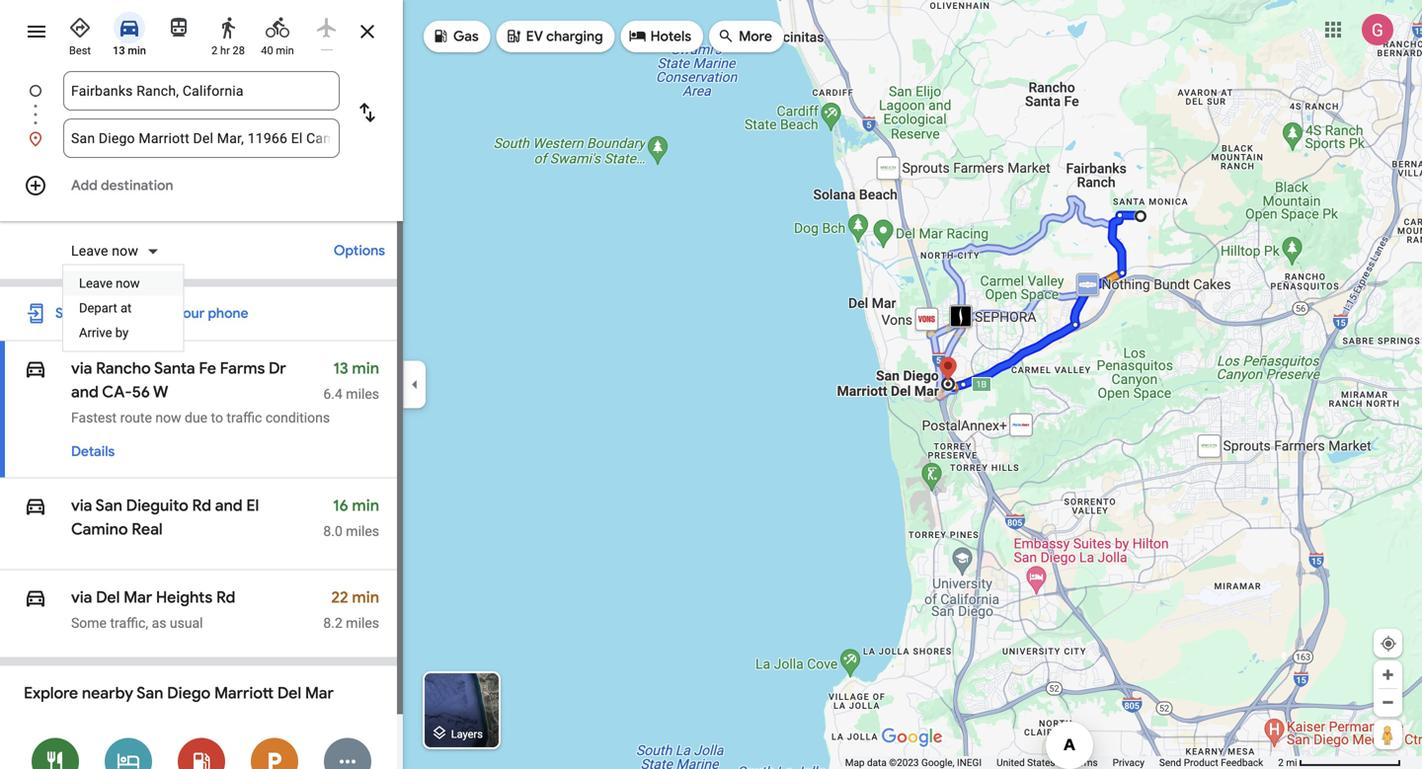 Task type: locate. For each thing, give the bounding box(es) containing it.
Best radio
[[59, 8, 101, 58]]

leave now
[[71, 243, 138, 259]]

min for rancho santa fe farms dr and ca-56 w
[[352, 359, 379, 379]]

list item
[[0, 71, 403, 134], [0, 119, 403, 158]]

0 vertical spatial del
[[96, 588, 120, 608]]

1 horizontal spatial rd
[[216, 588, 236, 608]]

map
[[845, 757, 865, 769]]

0 vertical spatial and
[[71, 382, 99, 403]]

mar inside via del mar heights rd some traffic, as usual
[[124, 588, 152, 608]]

1 vertical spatial and
[[215, 496, 243, 516]]

©2023
[[889, 757, 919, 769]]

mar up traffic,
[[124, 588, 152, 608]]

min inside the 16 min 8.0 miles
[[352, 496, 379, 516]]

0 horizontal spatial send
[[55, 305, 88, 323]]

2 mi
[[1279, 757, 1298, 769]]

1 vertical spatial 2
[[1279, 757, 1284, 769]]

min right the 22
[[352, 588, 379, 608]]

 up explore
[[24, 584, 47, 612]]


[[24, 355, 47, 383], [24, 492, 47, 521], [24, 584, 47, 612]]

min inside 40 min radio
[[276, 44, 294, 57]]

min left 'collapse side panel' image
[[352, 359, 379, 379]]

miles inside 22 min 8.2 miles
[[346, 615, 379, 632]]

22
[[331, 588, 348, 608]]

show your location image
[[1380, 635, 1398, 653]]

3 driving image from the top
[[24, 584, 47, 612]]

san dieguito rd and el camino real
[[71, 496, 259, 540]]

now inside leave now depart at arrive by
[[116, 276, 140, 291]]

miles
[[346, 386, 379, 403], [346, 524, 379, 540], [346, 615, 379, 632]]

real
[[132, 520, 163, 540]]

2  from the top
[[24, 492, 47, 521]]

1 horizontal spatial mar
[[305, 684, 334, 704]]

0 vertical spatial mar
[[124, 588, 152, 608]]

arrive
[[79, 326, 112, 340]]

6.4
[[323, 386, 343, 403]]

2 for 2 hr 28
[[212, 44, 218, 57]]

and left el
[[215, 496, 243, 516]]

miles right '8.2'
[[346, 615, 379, 632]]

 for san dieguito rd and el camino real
[[24, 492, 47, 521]]

8.2
[[323, 615, 343, 632]]

2 hr 28 radio
[[207, 8, 249, 58]]

1 vertical spatial none field
[[71, 119, 332, 158]]

1 horizontal spatial del
[[277, 684, 301, 704]]

destination
[[101, 177, 173, 195]]

driving image
[[24, 355, 47, 383], [24, 492, 47, 521], [24, 584, 47, 612]]

list item down hr
[[0, 71, 403, 134]]

13
[[113, 44, 125, 57], [333, 359, 348, 379]]

1 none radio from the left
[[158, 8, 200, 43]]

miles inside 13 min 6.4 miles
[[346, 386, 379, 403]]

send left product
[[1160, 757, 1182, 769]]

1 horizontal spatial send
[[1160, 757, 1182, 769]]

explore nearby san diego marriott del mar
[[24, 684, 334, 704]]

miles for 16
[[346, 524, 379, 540]]

2 list item from the top
[[0, 119, 403, 158]]

2 hr 28
[[212, 44, 245, 57]]

send inside  send directions to your phone
[[55, 305, 88, 323]]

0 horizontal spatial none radio
[[158, 8, 200, 43]]

none field down starting point fairbanks ranch, california field
[[71, 119, 332, 158]]


[[431, 723, 449, 744]]

1 driving image from the top
[[24, 355, 47, 383]]

0 vertical spatial miles
[[346, 386, 379, 403]]

el
[[246, 496, 259, 516]]

22 min 8.2 miles
[[323, 588, 379, 632]]

16
[[333, 496, 348, 516]]

0 vertical spatial 13
[[113, 44, 125, 57]]

min right the 16
[[352, 496, 379, 516]]

rd right dieguito
[[192, 496, 211, 516]]

send
[[55, 305, 88, 323], [1160, 757, 1182, 769]]

 ev charging
[[504, 25, 603, 47]]

fastest
[[71, 410, 117, 426]]

rd inside via del mar heights rd some traffic, as usual
[[216, 588, 236, 608]]

 for rancho santa fe farms dr and ca-56 w
[[24, 355, 47, 383]]

product
[[1184, 757, 1219, 769]]

san
[[95, 496, 122, 516], [137, 684, 163, 704]]

1 horizontal spatial none radio
[[306, 8, 348, 50]]

now for leave now
[[112, 243, 138, 259]]

feedback
[[1221, 757, 1264, 769]]

0 horizontal spatial san
[[95, 496, 122, 516]]

16 min 8.0 miles
[[323, 496, 379, 540]]

0 horizontal spatial to
[[159, 305, 172, 323]]

traffic,
[[110, 615, 148, 632]]

list item down starting point fairbanks ranch, california field
[[0, 119, 403, 158]]

min for san dieguito rd and el camino real
[[352, 496, 379, 516]]

rd right the heights
[[216, 588, 236, 608]]

driving image left camino
[[24, 492, 47, 521]]

1 vertical spatial driving image
[[24, 492, 47, 521]]

2 left hr
[[212, 44, 218, 57]]

0 horizontal spatial rd
[[192, 496, 211, 516]]

via
[[71, 359, 96, 379], [71, 496, 95, 516], [71, 588, 92, 608]]

via for rancho santa fe farms dr and ca-56 w
[[71, 359, 96, 379]]

0 horizontal spatial 2
[[212, 44, 218, 57]]

traffic
[[227, 410, 262, 426]]

min for del mar heights rd
[[352, 588, 379, 608]]

mar
[[124, 588, 152, 608], [305, 684, 334, 704]]

0 horizontal spatial 13
[[113, 44, 125, 57]]

 send directions to your phone
[[26, 301, 249, 326]]

charging
[[546, 28, 603, 45]]

2 none radio from the left
[[306, 8, 348, 50]]

0 vertical spatial 2
[[212, 44, 218, 57]]

states
[[1028, 757, 1056, 769]]

0 vertical spatial 
[[24, 355, 47, 383]]

1 vertical spatial now
[[116, 276, 140, 291]]

1 vertical spatial rd
[[216, 588, 236, 608]]

0 vertical spatial leave
[[71, 243, 108, 259]]

0 vertical spatial now
[[112, 243, 138, 259]]

none radio right driving image
[[158, 8, 200, 43]]

13 down driving image
[[113, 44, 125, 57]]

13 inside 13 min 6.4 miles
[[333, 359, 348, 379]]

min right 40 at the left of the page
[[276, 44, 294, 57]]

del up some at the bottom of the page
[[96, 588, 120, 608]]

0 vertical spatial via
[[71, 359, 96, 379]]

1 horizontal spatial 2
[[1279, 757, 1284, 769]]

0 vertical spatial send
[[55, 305, 88, 323]]

to left your
[[159, 305, 172, 323]]

explore
[[24, 684, 78, 704]]

ca-
[[102, 382, 132, 403]]


[[26, 301, 47, 326]]

w
[[153, 382, 168, 403]]

google,
[[922, 757, 955, 769]]

 down 
[[24, 355, 47, 383]]

list
[[0, 71, 403, 158]]

none radio transit
[[158, 8, 200, 43]]

1 vertical spatial via
[[71, 496, 95, 516]]

mar down '8.2'
[[305, 684, 334, 704]]

footer
[[845, 757, 1279, 770]]

0 horizontal spatial mar
[[124, 588, 152, 608]]

now
[[112, 243, 138, 259], [116, 276, 140, 291], [155, 410, 181, 426]]

 layers
[[431, 723, 483, 744]]

send inside button
[[1160, 757, 1182, 769]]

leave inside leave now option
[[71, 243, 108, 259]]

to right due
[[211, 410, 223, 426]]

zoom out image
[[1381, 695, 1396, 710]]

miles for 22
[[346, 615, 379, 632]]

del right the marriott
[[277, 684, 301, 704]]

farms
[[220, 359, 265, 379]]

miles right 8.0
[[346, 524, 379, 540]]

13 for 13 min 6.4 miles
[[333, 359, 348, 379]]

san left diego
[[137, 684, 163, 704]]

2 inside radio
[[212, 44, 218, 57]]

1 vertical spatial 13
[[333, 359, 348, 379]]

min inside 22 min 8.2 miles
[[352, 588, 379, 608]]

hr
[[220, 44, 230, 57]]

none field down hr
[[71, 71, 332, 111]]

directions
[[91, 305, 156, 323]]

2 via from the top
[[71, 496, 95, 516]]

via inside via del mar heights rd some traffic, as usual
[[71, 588, 92, 608]]

2 vertical spatial driving image
[[24, 584, 47, 612]]

0 vertical spatial driving image
[[24, 355, 47, 383]]

13 min
[[113, 44, 146, 57]]

and
[[71, 382, 99, 403], [215, 496, 243, 516]]

miles inside the 16 min 8.0 miles
[[346, 524, 379, 540]]

via up camino
[[71, 496, 95, 516]]

None field
[[71, 71, 332, 111], [71, 119, 332, 158]]

via down arrive at the left top of page
[[71, 359, 96, 379]]

1 miles from the top
[[346, 386, 379, 403]]

directions main content
[[0, 0, 403, 770]]


[[504, 25, 522, 47]]

now inside option
[[112, 243, 138, 259]]

zoom in image
[[1381, 668, 1396, 683]]

2 vertical spatial via
[[71, 588, 92, 608]]

1 horizontal spatial 13
[[333, 359, 348, 379]]

leave
[[71, 243, 108, 259], [79, 276, 113, 291]]

and inside rancho santa fe farms dr and ca-56 w
[[71, 382, 99, 403]]

leave for leave now
[[71, 243, 108, 259]]

footer inside google maps element
[[845, 757, 1279, 770]]

2
[[212, 44, 218, 57], [1279, 757, 1284, 769]]

1 none field from the top
[[71, 71, 332, 111]]

2 miles from the top
[[346, 524, 379, 540]]

1 vertical spatial send
[[1160, 757, 1182, 769]]

0 vertical spatial to
[[159, 305, 172, 323]]

28
[[233, 44, 245, 57]]

3 via from the top
[[71, 588, 92, 608]]

min inside 13 min 6.4 miles
[[352, 359, 379, 379]]

rancho santa fe farms dr and ca-56 w
[[71, 359, 286, 403]]

none radio left  at the left top of page
[[306, 8, 348, 50]]

driving image up explore
[[24, 584, 47, 612]]


[[356, 17, 379, 46]]

2 for 2 mi
[[1279, 757, 1284, 769]]

2 vertical spatial miles
[[346, 615, 379, 632]]

terms
[[1070, 757, 1098, 769]]


[[25, 17, 48, 46]]

and up fastest
[[71, 382, 99, 403]]

0 horizontal spatial del
[[96, 588, 120, 608]]

depart
[[79, 301, 117, 316]]

leave now option
[[71, 242, 142, 261]]

leave inside leave now depart at arrive by
[[79, 276, 113, 291]]

rd inside san dieguito rd and el camino real
[[192, 496, 211, 516]]

1  from the top
[[24, 355, 47, 383]]

2 driving image from the top
[[24, 492, 47, 521]]

1 vertical spatial leave
[[79, 276, 113, 291]]

2 vertical spatial 
[[24, 584, 47, 612]]

Destination San Diego Marriott Del Mar, 11966 El Camino Real, San Diego, CA 92130 field
[[71, 126, 332, 150]]

None radio
[[158, 8, 200, 43], [306, 8, 348, 50]]

1 vertical spatial san
[[137, 684, 163, 704]]

3 miles from the top
[[346, 615, 379, 632]]

via up some at the bottom of the page
[[71, 588, 92, 608]]

list box containing leave now
[[63, 265, 183, 351]]

del
[[96, 588, 120, 608], [277, 684, 301, 704]]

0 vertical spatial none field
[[71, 71, 332, 111]]

2 none field from the top
[[71, 119, 332, 158]]

list box
[[63, 265, 183, 351]]

1 vertical spatial miles
[[346, 524, 379, 540]]

list inside google maps element
[[0, 71, 403, 158]]

to inside  send directions to your phone
[[159, 305, 172, 323]]

add destination
[[71, 177, 173, 195]]

0 vertical spatial san
[[95, 496, 122, 516]]

2 left the mi
[[1279, 757, 1284, 769]]

terms button
[[1070, 757, 1098, 770]]

1 horizontal spatial and
[[215, 496, 243, 516]]

0 vertical spatial rd
[[192, 496, 211, 516]]

13 inside option
[[113, 44, 125, 57]]

some
[[71, 615, 107, 632]]

0 horizontal spatial and
[[71, 382, 99, 403]]

layers
[[451, 728, 483, 741]]

1 via from the top
[[71, 359, 96, 379]]

san up camino
[[95, 496, 122, 516]]

1 vertical spatial 
[[24, 492, 47, 521]]

driving image down 
[[24, 355, 47, 383]]

min down driving image
[[128, 44, 146, 57]]

flights image
[[315, 16, 339, 40]]

 left camino
[[24, 492, 47, 521]]

footer containing map data ©2023 google, inegi
[[845, 757, 1279, 770]]

send up arrive at the left top of page
[[55, 305, 88, 323]]

route
[[120, 410, 152, 426]]

1 horizontal spatial to
[[211, 410, 223, 426]]

13 up '6.4'
[[333, 359, 348, 379]]

miles right '6.4'
[[346, 386, 379, 403]]



Task type: describe. For each thing, give the bounding box(es) containing it.

[[717, 25, 735, 47]]

1 vertical spatial mar
[[305, 684, 334, 704]]

google account: gina roberg  
(gina.roberg@adept.ai) image
[[1362, 14, 1394, 46]]

best
[[69, 44, 91, 57]]

hotels
[[651, 28, 692, 45]]

google maps element
[[0, 0, 1423, 770]]

miles for 13
[[346, 386, 379, 403]]

transit image
[[167, 16, 191, 40]]

send product feedback button
[[1160, 757, 1264, 770]]

8.0
[[323, 524, 343, 540]]

inegi
[[957, 757, 982, 769]]


[[356, 98, 379, 127]]

fe
[[199, 359, 216, 379]]

rancho
[[96, 359, 151, 379]]

united
[[997, 757, 1025, 769]]

due
[[185, 410, 208, 426]]

leave now depart at arrive by
[[79, 276, 140, 340]]

none field destination san diego marriott del mar, 11966 el camino real, san diego, ca 92130
[[71, 119, 332, 158]]

conditions
[[266, 410, 330, 426]]

san inside san dieguito rd and el camino real
[[95, 496, 122, 516]]

2 mi button
[[1279, 757, 1402, 769]]

united states button
[[997, 757, 1056, 770]]

cycling image
[[266, 16, 289, 40]]

2 vertical spatial now
[[155, 410, 181, 426]]

 hotels
[[629, 25, 692, 47]]

dieguito
[[126, 496, 189, 516]]

show street view coverage image
[[1374, 720, 1403, 750]]

details button
[[61, 434, 125, 470]]

1 vertical spatial to
[[211, 410, 223, 426]]

phone
[[208, 305, 249, 323]]

now for leave now depart at arrive by
[[116, 276, 140, 291]]

fastest route now due to traffic conditions
[[71, 410, 330, 426]]

1 horizontal spatial san
[[137, 684, 163, 704]]

by
[[115, 326, 129, 340]]

and inside san dieguito rd and el camino real
[[215, 496, 243, 516]]

heights
[[156, 588, 213, 608]]

 button
[[16, 8, 57, 55]]

details
[[71, 443, 115, 461]]

walking image
[[216, 16, 240, 40]]

40
[[261, 44, 273, 57]]

camino
[[71, 520, 128, 540]]

Starting point Fairbanks Ranch, California field
[[71, 79, 332, 103]]

none field starting point fairbanks ranch, california
[[71, 71, 332, 111]]

1 list item from the top
[[0, 71, 403, 134]]

driving image
[[118, 16, 141, 40]]

usual
[[170, 615, 203, 632]]

1 vertical spatial del
[[277, 684, 301, 704]]

ev
[[526, 28, 543, 45]]

diego
[[167, 684, 211, 704]]

none radio flights
[[306, 8, 348, 50]]


[[629, 25, 647, 47]]

nearby
[[82, 684, 133, 704]]

40 min
[[261, 44, 294, 57]]

more
[[739, 28, 772, 45]]

56
[[132, 382, 150, 403]]

as
[[152, 615, 166, 632]]

via for san dieguito rd and el camino real
[[71, 496, 95, 516]]

13 min radio
[[109, 8, 150, 58]]

mi
[[1287, 757, 1298, 769]]

driving image for san dieguito rd and el camino real
[[24, 492, 47, 521]]

driving image for rancho santa fe farms dr and ca-56 w
[[24, 355, 47, 383]]

best travel modes image
[[68, 16, 92, 40]]

santa
[[154, 359, 195, 379]]

options
[[334, 242, 385, 260]]

 gas
[[432, 25, 479, 47]]

collapse side panel image
[[404, 374, 426, 396]]

min inside 13 min option
[[128, 44, 146, 57]]

via del mar heights rd some traffic, as usual
[[71, 588, 236, 632]]

privacy
[[1113, 757, 1145, 769]]

data
[[867, 757, 887, 769]]

leave for leave now depart at arrive by
[[79, 276, 113, 291]]

at
[[120, 301, 132, 316]]

 button
[[340, 85, 395, 144]]

united states
[[997, 757, 1056, 769]]

gas
[[453, 28, 479, 45]]

13 for 13 min
[[113, 44, 125, 57]]

send product feedback
[[1160, 757, 1264, 769]]

40 min radio
[[257, 8, 298, 58]]


[[24, 171, 47, 200]]

13 min 6.4 miles
[[323, 359, 379, 403]]

leave now button
[[63, 242, 168, 265]]

marriott
[[214, 684, 274, 704]]


[[432, 25, 449, 47]]

 button
[[347, 8, 388, 55]]

del inside via del mar heights rd some traffic, as usual
[[96, 588, 120, 608]]

dr
[[269, 359, 286, 379]]

options button
[[324, 233, 395, 269]]

 more
[[717, 25, 772, 47]]

your
[[176, 305, 205, 323]]

3  from the top
[[24, 584, 47, 612]]



Task type: vqa. For each thing, say whether or not it's contained in the screenshot.
the bottom San
yes



